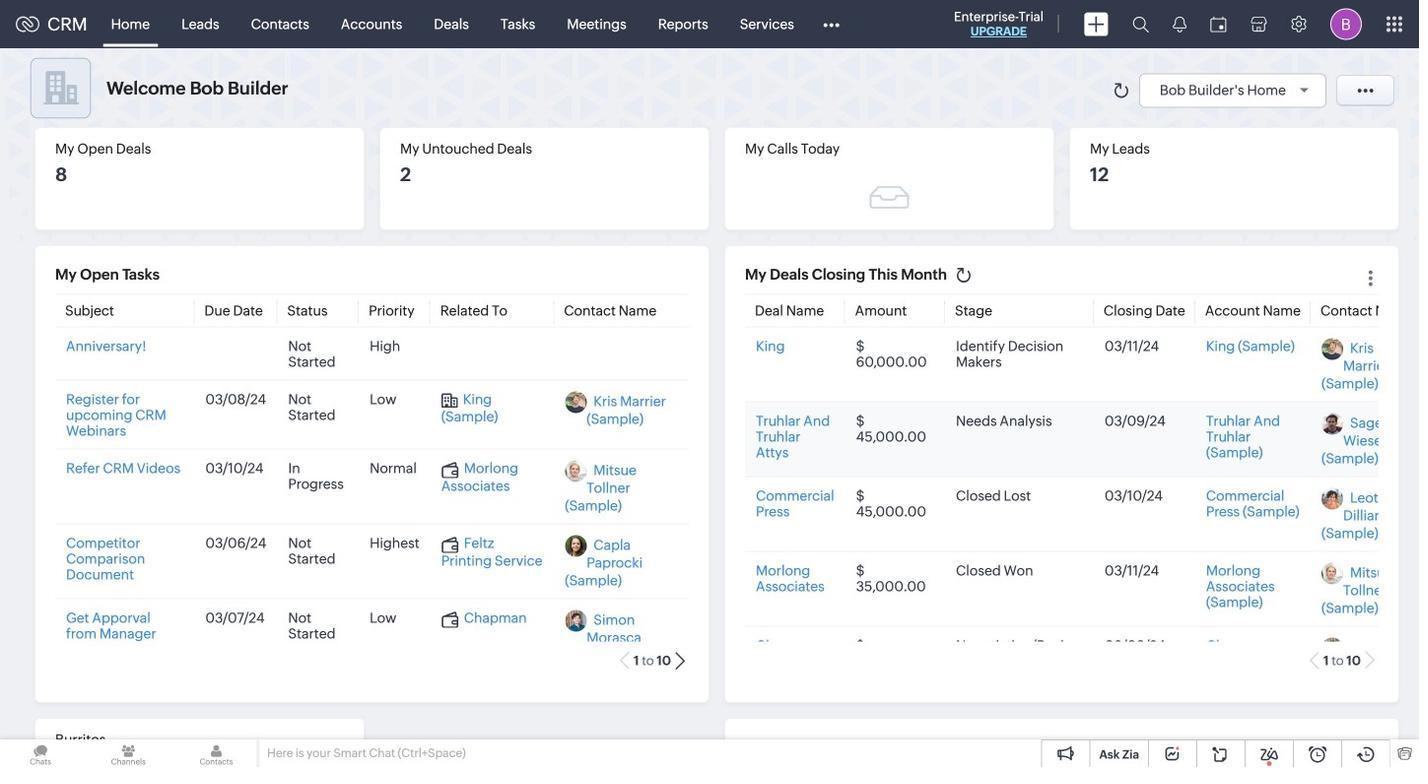 Task type: locate. For each thing, give the bounding box(es) containing it.
profile image
[[1331, 8, 1362, 40]]

Other Modules field
[[810, 8, 853, 40]]

create menu image
[[1084, 12, 1109, 36]]

search image
[[1133, 16, 1150, 33]]

logo image
[[16, 16, 39, 32]]



Task type: vqa. For each thing, say whether or not it's contained in the screenshot.
Search ICON
yes



Task type: describe. For each thing, give the bounding box(es) containing it.
calendar image
[[1211, 16, 1227, 32]]

contacts image
[[176, 740, 257, 768]]

signals element
[[1161, 0, 1199, 48]]

profile element
[[1319, 0, 1374, 48]]

signals image
[[1173, 16, 1187, 33]]

chats image
[[0, 740, 81, 768]]

create menu element
[[1073, 0, 1121, 48]]

channels image
[[88, 740, 169, 768]]

search element
[[1121, 0, 1161, 48]]



